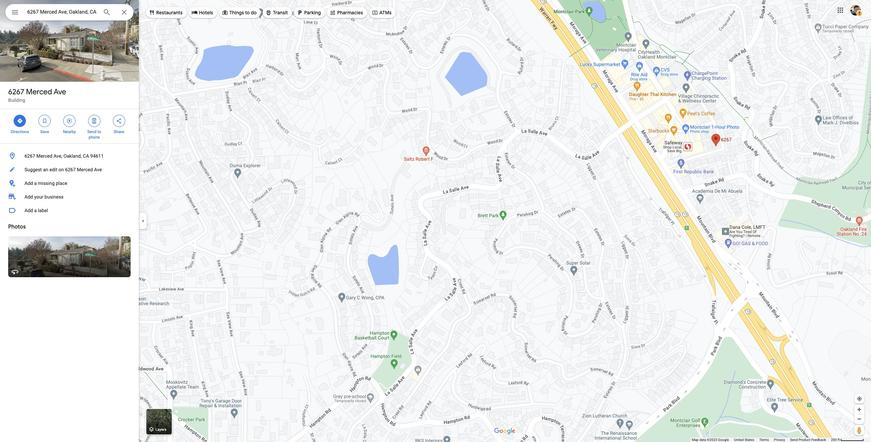 Task type: describe. For each thing, give the bounding box(es) containing it.
 button
[[5, 4, 25, 22]]

ave,
[[54, 153, 62, 159]]

united states
[[735, 438, 755, 442]]

states
[[745, 438, 755, 442]]

add a label
[[25, 208, 48, 213]]

photos
[[8, 223, 26, 230]]

parking
[[305, 10, 321, 16]]

privacy
[[775, 438, 786, 442]]

2 vertical spatial merced
[[77, 167, 93, 172]]

200
[[832, 438, 838, 442]]

ca
[[83, 153, 89, 159]]

directions
[[11, 129, 29, 134]]

do
[[251, 10, 257, 16]]

save
[[40, 129, 49, 134]]

2 vertical spatial 6267
[[65, 167, 76, 172]]


[[42, 117, 48, 125]]

building
[[8, 97, 25, 103]]

©2023
[[708, 438, 718, 442]]

add your business link
[[0, 190, 139, 204]]

missing
[[38, 181, 55, 186]]

6267 for ave
[[8, 87, 24, 97]]

google
[[719, 438, 730, 442]]

show street view coverage image
[[855, 425, 865, 435]]


[[66, 117, 73, 125]]

on
[[59, 167, 64, 172]]

send for send to phone
[[87, 129, 97, 134]]

share
[[114, 129, 124, 134]]


[[91, 117, 97, 125]]


[[330, 9, 336, 16]]

add for add a missing place
[[25, 181, 33, 186]]

ave inside 6267 merced ave building
[[54, 87, 66, 97]]

to inside  things to do
[[245, 10, 250, 16]]

feedback
[[812, 438, 827, 442]]

terms
[[760, 438, 770, 442]]

a for missing
[[34, 181, 37, 186]]

none field inside 6267 merced ave, oakland, ca 94611 field
[[27, 8, 97, 16]]

6267 merced ave, oakland, ca 94611 button
[[0, 149, 139, 163]]

label
[[38, 208, 48, 213]]

place
[[56, 181, 67, 186]]

 hotels
[[192, 9, 213, 16]]

pharmacies
[[338, 10, 363, 16]]

map
[[693, 438, 699, 442]]

6267 merced ave building
[[8, 87, 66, 103]]

restaurants
[[156, 10, 183, 16]]

 parking
[[297, 9, 321, 16]]

send product feedback button
[[791, 438, 827, 442]]

 pharmacies
[[330, 9, 363, 16]]

send to phone
[[87, 129, 101, 140]]

united states button
[[735, 438, 755, 442]]

 things to do
[[222, 9, 257, 16]]

a for label
[[34, 208, 37, 213]]

add for add a label
[[25, 208, 33, 213]]

94611
[[90, 153, 104, 159]]

add a label button
[[0, 204, 139, 217]]

map data ©2023 google
[[693, 438, 730, 442]]

oakland,
[[63, 153, 82, 159]]

united
[[735, 438, 745, 442]]

 atms
[[372, 9, 392, 16]]

ave inside button
[[94, 167, 102, 172]]

send for send product feedback
[[791, 438, 799, 442]]



Task type: vqa. For each thing, say whether or not it's contained in the screenshot.
the traffic
no



Task type: locate. For each thing, give the bounding box(es) containing it.
add a missing place
[[25, 181, 67, 186]]

add for add your business
[[25, 194, 33, 200]]

1 vertical spatial ave
[[94, 167, 102, 172]]

suggest an edit on 6267 merced ave button
[[0, 163, 139, 176]]

send inside button
[[791, 438, 799, 442]]

send inside send to phone
[[87, 129, 97, 134]]

product
[[799, 438, 811, 442]]

your
[[34, 194, 43, 200]]

0 vertical spatial to
[[245, 10, 250, 16]]

footer containing map data ©2023 google
[[693, 438, 832, 442]]

merced down ca
[[77, 167, 93, 172]]

merced up 
[[26, 87, 52, 97]]

2 horizontal spatial 6267
[[65, 167, 76, 172]]

0 vertical spatial send
[[87, 129, 97, 134]]


[[372, 9, 378, 16]]

to
[[245, 10, 250, 16], [98, 129, 101, 134]]

a left 'label'
[[34, 208, 37, 213]]

0 vertical spatial ave
[[54, 87, 66, 97]]

footer
[[693, 438, 832, 442]]

layers
[[156, 428, 167, 432]]

200 ft button
[[832, 438, 865, 442]]

collapse side panel image
[[139, 217, 147, 225]]

1 horizontal spatial to
[[245, 10, 250, 16]]

data
[[700, 438, 707, 442]]

1 vertical spatial send
[[791, 438, 799, 442]]

3 add from the top
[[25, 208, 33, 213]]

6267 up building at the left
[[8, 87, 24, 97]]

merced for ave,
[[36, 153, 52, 159]]

add a missing place button
[[0, 176, 139, 190]]

phone
[[89, 135, 100, 140]]

6267 right on
[[65, 167, 76, 172]]

add
[[25, 181, 33, 186], [25, 194, 33, 200], [25, 208, 33, 213]]

6267 inside 6267 merced ave building
[[8, 87, 24, 97]]

suggest an edit on 6267 merced ave
[[25, 167, 102, 172]]

merced inside 6267 merced ave building
[[26, 87, 52, 97]]

0 vertical spatial add
[[25, 181, 33, 186]]

to left do
[[245, 10, 250, 16]]

1 vertical spatial 6267
[[25, 153, 35, 159]]

add down suggest
[[25, 181, 33, 186]]

ave
[[54, 87, 66, 97], [94, 167, 102, 172]]

send up phone
[[87, 129, 97, 134]]

1 vertical spatial merced
[[36, 153, 52, 159]]

0 vertical spatial 6267
[[8, 87, 24, 97]]

show your location image
[[857, 396, 863, 402]]

1 vertical spatial add
[[25, 194, 33, 200]]

2 add from the top
[[25, 194, 33, 200]]

send
[[87, 129, 97, 134], [791, 438, 799, 442]]

 restaurants
[[149, 9, 183, 16]]


[[192, 9, 198, 16]]

0 vertical spatial merced
[[26, 87, 52, 97]]

0 horizontal spatial send
[[87, 129, 97, 134]]

1 add from the top
[[25, 181, 33, 186]]

1 horizontal spatial send
[[791, 438, 799, 442]]

0 vertical spatial a
[[34, 181, 37, 186]]

suggest
[[25, 167, 42, 172]]

0 horizontal spatial to
[[98, 129, 101, 134]]

None field
[[27, 8, 97, 16]]

ft
[[839, 438, 841, 442]]

1 vertical spatial to
[[98, 129, 101, 134]]

actions for 6267 merced ave region
[[0, 109, 139, 143]]

 search field
[[5, 4, 134, 22]]


[[297, 9, 303, 16]]


[[266, 9, 272, 16]]

google maps element
[[0, 0, 872, 442]]


[[222, 9, 228, 16]]

6267 up suggest
[[25, 153, 35, 159]]

terms button
[[760, 438, 770, 442]]

2 a from the top
[[34, 208, 37, 213]]

atms
[[380, 10, 392, 16]]

hotels
[[199, 10, 213, 16]]

to up phone
[[98, 129, 101, 134]]


[[17, 117, 23, 125]]

 transit
[[266, 9, 288, 16]]

200 ft
[[832, 438, 841, 442]]

merced
[[26, 87, 52, 97], [36, 153, 52, 159], [77, 167, 93, 172]]

add left your
[[25, 194, 33, 200]]

add left 'label'
[[25, 208, 33, 213]]


[[116, 117, 122, 125]]

6267 merced ave, oakland, ca 94611
[[25, 153, 104, 159]]

nearby
[[63, 129, 76, 134]]

transit
[[273, 10, 288, 16]]

6267
[[8, 87, 24, 97], [25, 153, 35, 159], [65, 167, 76, 172]]

add your business
[[25, 194, 64, 200]]


[[149, 9, 155, 16]]

1 a from the top
[[34, 181, 37, 186]]

things
[[230, 10, 244, 16]]

6267 for ave,
[[25, 153, 35, 159]]

send left the product
[[791, 438, 799, 442]]

merced left ave,
[[36, 153, 52, 159]]

6267 Merced Ave, Oakland, CA 94611 field
[[5, 4, 134, 20]]

1 horizontal spatial 6267
[[25, 153, 35, 159]]

2 vertical spatial add
[[25, 208, 33, 213]]

to inside send to phone
[[98, 129, 101, 134]]

a
[[34, 181, 37, 186], [34, 208, 37, 213]]

business
[[45, 194, 64, 200]]

merced for ave
[[26, 87, 52, 97]]

an
[[43, 167, 48, 172]]

zoom out image
[[858, 417, 863, 422]]

privacy button
[[775, 438, 786, 442]]

zoom in image
[[858, 407, 863, 412]]

0 horizontal spatial 6267
[[8, 87, 24, 97]]

1 vertical spatial a
[[34, 208, 37, 213]]

a left missing
[[34, 181, 37, 186]]

6267 merced ave main content
[[0, 0, 139, 442]]

1 horizontal spatial ave
[[94, 167, 102, 172]]

edit
[[49, 167, 57, 172]]

footer inside google maps element
[[693, 438, 832, 442]]

send product feedback
[[791, 438, 827, 442]]


[[11, 7, 19, 17]]

0 horizontal spatial ave
[[54, 87, 66, 97]]



